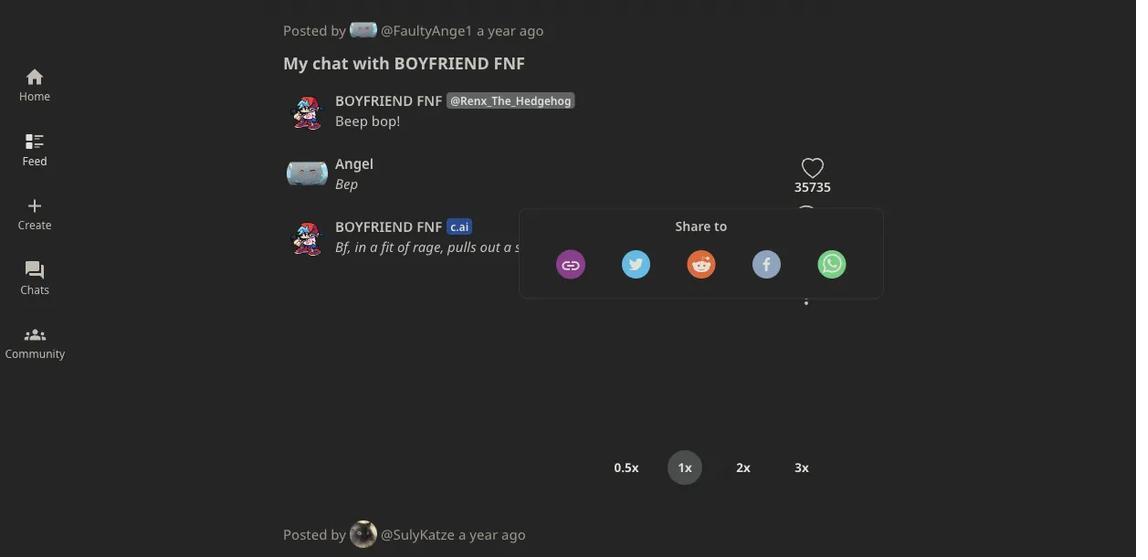 Task type: vqa. For each thing, say whether or not it's contained in the screenshot.
you
no



Task type: describe. For each thing, give the bounding box(es) containing it.
3x
[[795, 459, 809, 476]]

ago for @faultyange1 a year ago
[[520, 20, 544, 39]]

by for @sulykatze a year ago
[[331, 525, 346, 544]]

my
[[283, 52, 308, 74]]

chat
[[312, 52, 349, 74]]

3x button
[[773, 444, 831, 491]]

@faultyange1
[[381, 20, 473, 39]]

share post dialog
[[519, 208, 884, 299]]

posted for @faultyange1
[[283, 20, 327, 39]]

bf,
[[335, 238, 351, 256]]

facebook image
[[752, 250, 782, 279]]

fit
[[381, 238, 394, 256]]

bop!
[[372, 112, 401, 130]]

@faultyange1 a year ago
[[381, 20, 544, 39]]

feed
[[22, 153, 47, 168]]

of
[[397, 238, 409, 256]]

posted by for @faultyange1
[[283, 20, 346, 39]]

angel
[[335, 154, 374, 173]]

more options image
[[796, 287, 818, 309]]

@renx_the_hedgehog
[[451, 93, 571, 108]]

whatsapp image
[[818, 250, 847, 279]]

twitter image
[[622, 250, 651, 279]]

posted for @sulykatze
[[283, 525, 327, 544]]

0 vertical spatial boyfriend
[[394, 52, 490, 74]]

angel bep
[[335, 154, 374, 193]]

a right the "out"
[[504, 238, 512, 256]]

2x
[[737, 459, 751, 476]]

reddit image
[[687, 250, 716, 279]]

comments image
[[796, 204, 818, 226]]

share to
[[676, 217, 728, 235]]

feed link
[[22, 128, 47, 193]]

c.ai
[[451, 219, 469, 234]]

with
[[353, 52, 390, 74]]

home link
[[19, 64, 50, 128]]

share
[[676, 217, 711, 235]]



Task type: locate. For each thing, give the bounding box(es) containing it.
boyfriend
[[394, 52, 490, 74], [335, 91, 413, 110], [335, 217, 413, 236]]

1 vertical spatial fnf
[[417, 91, 442, 110]]

shotgun
[[515, 238, 565, 256]]

copy link to this post image
[[560, 255, 581, 276]]

35735
[[795, 178, 831, 195]]

a
[[477, 20, 485, 39], [370, 238, 378, 256], [504, 238, 512, 256], [459, 525, 466, 544]]

fnf inside boyfriend fnf c.ai bf, in a fit of rage, pulls out a shotgun
[[417, 217, 442, 236]]

2 vertical spatial boyfriend
[[335, 217, 413, 236]]

1 vertical spatial posted by
[[283, 525, 346, 544]]

ago
[[520, 20, 544, 39], [502, 525, 526, 544]]

fnf down my chat with boyfriend fnf
[[417, 91, 442, 110]]

fnf
[[494, 52, 525, 74], [417, 91, 442, 110], [417, 217, 442, 236]]

year up the '@renx_the_hedgehog'
[[488, 20, 516, 39]]

posted by for @sulykatze
[[283, 525, 346, 544]]

a right @sulykatze
[[459, 525, 466, 544]]

chats link
[[20, 257, 49, 322]]

boyfriend up "bop!"
[[335, 91, 413, 110]]

boyfriend for bop!
[[335, 91, 413, 110]]

in
[[355, 238, 366, 256]]

boyfriend inside boyfriend fnf c.ai bf, in a fit of rage, pulls out a shotgun
[[335, 217, 413, 236]]

boyfriend fnf c.ai bf, in a fit of rage, pulls out a shotgun
[[335, 217, 565, 256]]

2 vertical spatial fnf
[[417, 217, 442, 236]]

boyfriend fnf @renx_the_hedgehog beep bop!
[[335, 91, 571, 130]]

1 vertical spatial boyfriend
[[335, 91, 413, 110]]

posted by
[[283, 20, 346, 39], [283, 525, 346, 544]]

by up chat
[[331, 20, 346, 39]]

0.5x button
[[598, 444, 656, 491]]

0 vertical spatial fnf
[[494, 52, 525, 74]]

0 vertical spatial ago
[[520, 20, 544, 39]]

boyfriend for in
[[335, 217, 413, 236]]

create
[[18, 217, 52, 233]]

@sulykatze
[[381, 525, 455, 544]]

create link
[[18, 193, 52, 257]]

year for @faultyange1
[[488, 20, 516, 39]]

fnf inside boyfriend fnf @renx_the_hedgehog beep bop!
[[417, 91, 442, 110]]

2x button
[[714, 444, 773, 491]]

year right @sulykatze
[[470, 525, 498, 544]]

boyfriend inside boyfriend fnf @renx_the_hedgehog beep bop!
[[335, 91, 413, 110]]

ago for @sulykatze a year ago
[[502, 525, 526, 544]]

@sulykatze a year ago
[[381, 525, 526, 544]]

to
[[715, 217, 728, 235]]

1 vertical spatial year
[[470, 525, 498, 544]]

year
[[488, 20, 516, 39], [470, 525, 498, 544]]

chats
[[20, 282, 49, 297]]

0 vertical spatial posted by
[[283, 20, 346, 39]]

like image
[[802, 158, 824, 180]]

1 by from the top
[[331, 20, 346, 39]]

by
[[331, 20, 346, 39], [331, 525, 346, 544]]

fnf for bop!
[[417, 91, 442, 110]]

2 by from the top
[[331, 525, 346, 544]]

boyfriend up fit
[[335, 217, 413, 236]]

fnf for in
[[417, 217, 442, 236]]

0 vertical spatial year
[[488, 20, 516, 39]]

1 vertical spatial by
[[331, 525, 346, 544]]

0.5x
[[614, 459, 639, 476]]

1x button
[[656, 444, 714, 491]]

fnf up rage,
[[417, 217, 442, 236]]

community link
[[5, 322, 65, 386]]

share image
[[796, 251, 818, 273]]

fnf up the '@renx_the_hedgehog'
[[494, 52, 525, 74]]

a right '@faultyange1'
[[477, 20, 485, 39]]

0 vertical spatial posted
[[283, 20, 327, 39]]

posted
[[283, 20, 327, 39], [283, 525, 327, 544]]

1 vertical spatial posted
[[283, 525, 327, 544]]

year for @sulykatze
[[470, 525, 498, 544]]

1x
[[678, 459, 692, 476]]

beep
[[335, 112, 368, 130]]

a right in
[[370, 238, 378, 256]]

2 posted from the top
[[283, 525, 327, 544]]

1 posted by from the top
[[283, 20, 346, 39]]

boyfriend down '@faultyange1'
[[394, 52, 490, 74]]

rage,
[[413, 238, 444, 256]]

by for @faultyange1 a year ago
[[331, 20, 346, 39]]

out
[[480, 238, 500, 256]]

bep
[[335, 175, 358, 193]]

home
[[19, 88, 50, 104]]

community
[[5, 346, 65, 361]]

1 posted from the top
[[283, 20, 327, 39]]

pulls
[[448, 238, 477, 256]]

my chat with boyfriend fnf
[[283, 52, 525, 74]]

2 posted by from the top
[[283, 525, 346, 544]]

0 vertical spatial by
[[331, 20, 346, 39]]

1 vertical spatial ago
[[502, 525, 526, 544]]

by left @sulykatze
[[331, 525, 346, 544]]



